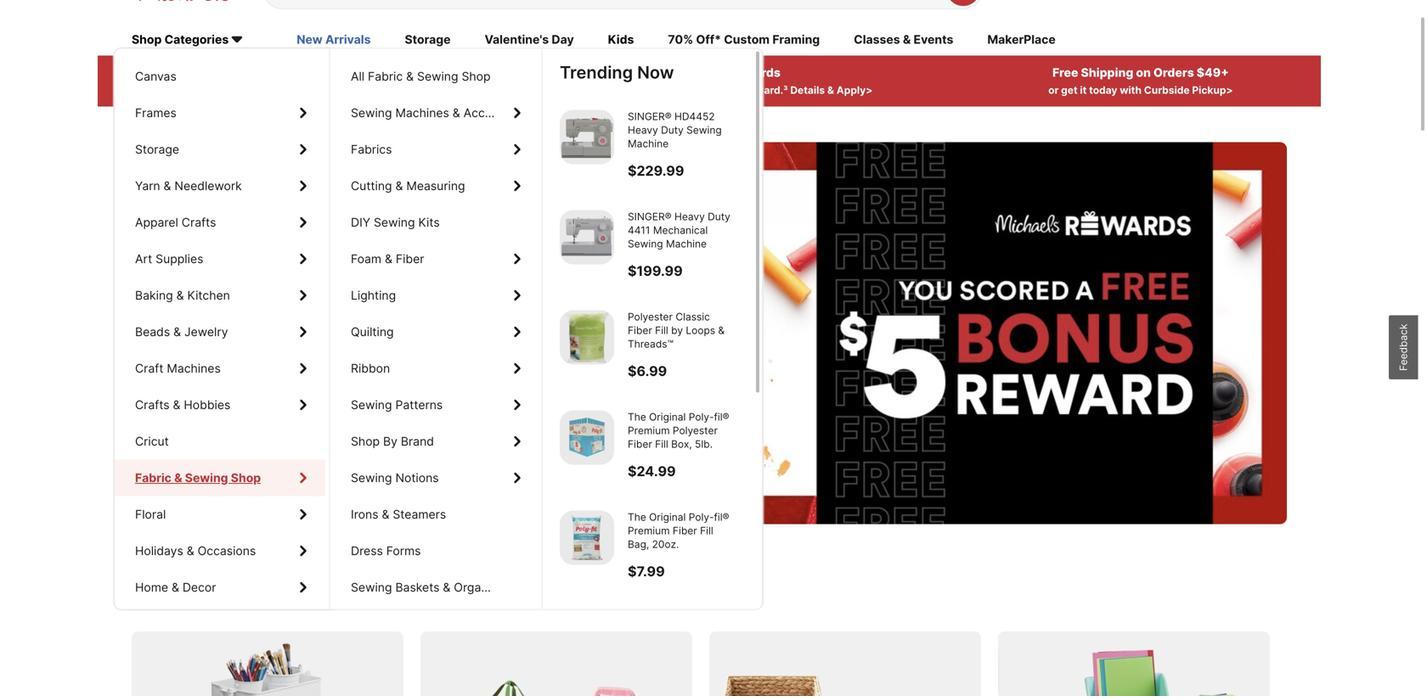 Task type: locate. For each thing, give the bounding box(es) containing it.
duty inside "singer® heavy duty 4411 mechanical sewing machine"
[[708, 211, 731, 223]]

frames for new arrivals
[[135, 106, 177, 120]]

holidays for valentine's day
[[135, 544, 183, 559]]

occasions for 70% off* custom framing
[[198, 544, 256, 559]]

duty inside singer® hd4452 heavy duty sewing machine
[[661, 124, 684, 136]]

new up the "price"
[[297, 32, 323, 47]]

home & decor link for storage
[[115, 570, 326, 606]]

yarn & needlework link for kids
[[115, 168, 326, 204]]

1 vertical spatial on
[[185, 584, 210, 609]]

on inside free shipping on orders $49+ or get it today with curbside pickup>
[[1137, 66, 1152, 80]]

machine down mechanical
[[666, 238, 707, 250]]

original inside the original poly-fil® premium fiber fill bag, 20oz.
[[650, 512, 686, 524]]

regular
[[254, 66, 300, 80]]

decor
[[183, 581, 216, 595], [183, 581, 216, 595], [183, 581, 216, 595], [183, 581, 216, 595], [183, 581, 216, 595], [183, 581, 216, 595], [183, 581, 216, 595], [183, 581, 216, 595]]

1 vertical spatial singer®
[[628, 211, 672, 223]]

item undefined image left $24.99
[[560, 411, 615, 465]]

heavy down the use
[[628, 124, 659, 136]]

craft machines link for new arrivals
[[115, 351, 326, 387]]

fabric & sewing shop link for new arrivals
[[115, 460, 326, 497]]

premium inside the original poly-fil® premium polyester fiber fill box, 5lb.
[[628, 425, 670, 437]]

0 vertical spatial machine
[[628, 138, 669, 150]]

crafts & hobbies
[[135, 398, 231, 413], [135, 398, 231, 413], [135, 398, 231, 413], [135, 398, 231, 413], [135, 398, 231, 413], [135, 398, 231, 413], [135, 398, 231, 413], [135, 398, 231, 413]]

0 vertical spatial fil®
[[714, 411, 730, 424]]

art supplies for classes & events
[[135, 252, 204, 266]]

0 vertical spatial on
[[1137, 66, 1152, 80]]

storage for shop categories
[[135, 142, 179, 157]]

1 vertical spatial polyester
[[673, 425, 718, 437]]

1 vertical spatial fill
[[655, 439, 669, 451]]

polyester up the threads™
[[628, 311, 673, 323]]

apparel
[[135, 215, 178, 230], [135, 215, 178, 230], [135, 215, 178, 230], [135, 215, 178, 230], [135, 215, 178, 230], [135, 215, 178, 230], [135, 215, 178, 230], [135, 215, 178, 230]]

save on creative storage for every space.
[[132, 584, 543, 609]]

colorful plastic storage bins image
[[999, 633, 1271, 697]]

accessories
[[464, 106, 532, 120]]

needlework for storage
[[175, 179, 242, 193]]

yarn & needlework for shop categories
[[135, 179, 242, 193]]

1 vertical spatial duty
[[708, 211, 731, 223]]

item undefined image down when
[[560, 110, 615, 164]]

craft machines for classes & events
[[135, 362, 221, 376]]

1 vertical spatial machine
[[666, 238, 707, 250]]

0 vertical spatial heavy
[[628, 124, 659, 136]]

notions
[[396, 471, 439, 486]]

home for kids
[[135, 581, 168, 595]]

on right save
[[185, 584, 210, 609]]

and
[[519, 321, 555, 347]]

foam & fiber link
[[331, 241, 540, 278]]

yarn & needlework link for storage
[[115, 168, 326, 204]]

4 item undefined image from the top
[[560, 411, 615, 465]]

machine
[[628, 138, 669, 150], [666, 238, 707, 250]]

fabric & sewing shop for shop categories
[[135, 471, 258, 486]]

craft for new arrivals
[[135, 362, 164, 376]]

0 horizontal spatial with
[[190, 84, 212, 97]]

sewing
[[417, 69, 459, 84], [351, 106, 392, 120], [687, 124, 722, 136], [374, 215, 415, 230], [628, 238, 663, 250], [351, 398, 392, 413], [184, 471, 226, 486], [184, 471, 226, 486], [184, 471, 226, 486], [184, 471, 226, 486], [184, 471, 226, 486], [184, 471, 226, 486], [184, 471, 226, 486], [185, 471, 228, 486], [351, 471, 392, 486], [351, 581, 392, 595]]

0 horizontal spatial on
[[185, 584, 210, 609]]

machine up $229.99 at left
[[628, 138, 669, 150]]

0 vertical spatial premium
[[628, 425, 670, 437]]

baking
[[135, 289, 173, 303], [135, 289, 173, 303], [135, 289, 173, 303], [135, 289, 173, 303], [135, 289, 173, 303], [135, 289, 173, 303], [135, 289, 173, 303], [135, 289, 173, 303]]

yarn & needlework link for new arrivals
[[115, 168, 326, 204]]

all fabric & sewing shop
[[351, 69, 491, 84]]

supplies for 70% off* custom framing
[[156, 252, 204, 266]]

dress
[[351, 544, 383, 559]]

fil® inside the original poly-fil® premium fiber fill bag, 20oz.
[[714, 512, 730, 524]]

original
[[650, 411, 686, 424], [650, 512, 686, 524]]

0 horizontal spatial heavy
[[628, 124, 659, 136]]

craft machines link for valentine's day
[[115, 351, 326, 387]]

1 with from the left
[[190, 84, 212, 97]]

art supplies link
[[115, 241, 326, 278], [115, 241, 326, 278], [115, 241, 326, 278], [115, 241, 326, 278], [115, 241, 326, 278], [115, 241, 326, 278], [115, 241, 326, 278], [115, 241, 326, 278]]

occasions for classes & events
[[198, 544, 256, 559]]

baking for shop categories
[[135, 289, 173, 303]]

heavy inside singer® hd4452 heavy duty sewing machine
[[628, 124, 659, 136]]

holidays & occasions link for classes & events
[[115, 533, 326, 570]]

heavy up mechanical
[[675, 211, 705, 223]]

a new year's gift for you
[[166, 257, 643, 309]]

storage
[[405, 32, 451, 47], [135, 142, 179, 157], [135, 142, 179, 157], [135, 142, 179, 157], [135, 142, 179, 157], [135, 142, 179, 157], [135, 142, 179, 157], [135, 142, 179, 157], [135, 142, 179, 157]]

0 vertical spatial fill
[[655, 325, 669, 337]]

20% off all regular price purchases with code daily23us. exclusions apply>
[[186, 66, 398, 97]]

for up 'and'
[[507, 257, 562, 309]]

polyester inside polyester classic fiber fill by loops & threads™
[[628, 311, 673, 323]]

home & decor link for shop categories
[[115, 570, 326, 606]]

& inside earn 9% in rewards when you use your michaels™ credit card.³ details & apply>
[[828, 84, 835, 97]]

purchases
[[335, 66, 398, 80]]

1 vertical spatial original
[[650, 512, 686, 524]]

frames link
[[115, 95, 326, 131], [115, 95, 326, 131], [115, 95, 326, 131], [115, 95, 326, 131], [115, 95, 326, 131], [115, 95, 326, 131], [115, 95, 326, 131], [115, 95, 326, 131]]

kitchen for storage
[[187, 289, 230, 303]]

creative
[[215, 584, 296, 609]]

decor for kids
[[183, 581, 216, 595]]

art supplies link for storage
[[115, 241, 326, 278]]

item undefined image left 'bag,'
[[560, 511, 615, 566]]

original up 20oz.
[[650, 512, 686, 524]]

fiber up $24.99
[[628, 439, 653, 451]]

kitchen
[[187, 289, 230, 303], [187, 289, 230, 303], [187, 289, 230, 303], [187, 289, 230, 303], [187, 289, 230, 303], [187, 289, 230, 303], [187, 289, 230, 303], [187, 289, 230, 303]]

2 singer® from the top
[[628, 211, 672, 223]]

new
[[297, 32, 323, 47], [206, 257, 294, 309]]

yarn & needlework link
[[115, 168, 326, 204], [115, 168, 326, 204], [115, 168, 326, 204], [115, 168, 326, 204], [115, 168, 326, 204], [115, 168, 326, 204], [115, 168, 326, 204], [115, 168, 326, 204]]

2 the from the top
[[628, 512, 647, 524]]

singer®
[[628, 111, 672, 123], [628, 211, 672, 223]]

premium up 'bag,'
[[628, 525, 670, 538]]

item undefined image for $24.99
[[560, 411, 615, 465]]

0 horizontal spatial new
[[206, 257, 294, 309]]

heavy inside "singer® heavy duty 4411 mechanical sewing machine"
[[675, 211, 705, 223]]

2 with from the left
[[1120, 84, 1142, 97]]

1 vertical spatial for
[[382, 584, 411, 609]]

hobbies
[[184, 398, 231, 413], [184, 398, 231, 413], [184, 398, 231, 413], [184, 398, 231, 413], [184, 398, 231, 413], [184, 398, 231, 413], [184, 398, 231, 413], [184, 398, 231, 413]]

0 horizontal spatial duty
[[661, 124, 684, 136]]

fabric for classes & events
[[135, 471, 170, 486]]

beads
[[135, 325, 170, 340], [135, 325, 170, 340], [135, 325, 170, 340], [135, 325, 170, 340], [135, 325, 170, 340], [135, 325, 170, 340], [135, 325, 170, 340], [135, 325, 170, 340]]

70%
[[668, 32, 694, 47]]

michaels™
[[670, 84, 721, 97]]

all up apply>
[[351, 69, 365, 84]]

for down forms
[[382, 584, 411, 609]]

all right the off
[[236, 66, 252, 80]]

yarn & needlework for 70% off* custom framing
[[135, 179, 242, 193]]

the up 'bag,'
[[628, 512, 647, 524]]

1 vertical spatial fil®
[[714, 512, 730, 524]]

frames link for valentine's day
[[115, 95, 326, 131]]

item undefined image left 4411
[[560, 210, 615, 265]]

0 horizontal spatial all
[[236, 66, 252, 80]]

hobbies for kids
[[184, 398, 231, 413]]

all inside 20% off all regular price purchases with code daily23us. exclusions apply>
[[236, 66, 252, 80]]

decor for new arrivals
[[183, 581, 216, 595]]

fil® inside the original poly-fil® premium polyester fiber fill box, 5lb.
[[714, 411, 730, 424]]

you inside earn 9% in rewards when you use your michaels™ credit card.³ details & apply>
[[604, 84, 622, 97]]

frames for valentine's day
[[135, 106, 177, 120]]

0 vertical spatial for
[[507, 257, 562, 309]]

you down "trending now"
[[604, 84, 622, 97]]

baskets
[[396, 581, 440, 595]]

apparel crafts
[[135, 215, 216, 230], [135, 215, 216, 230], [135, 215, 216, 230], [135, 215, 216, 230], [135, 215, 216, 230], [135, 215, 216, 230], [135, 215, 216, 230], [135, 215, 216, 230]]

1 vertical spatial you
[[572, 257, 643, 309]]

on up curbside
[[1137, 66, 1152, 80]]

details
[[791, 84, 825, 97]]

cutting & measuring link
[[331, 168, 540, 204]]

holidays for shop categories
[[135, 544, 183, 559]]

yarn for 70% off* custom framing
[[135, 179, 160, 193]]

fiber up the threads™
[[628, 325, 653, 337]]

your
[[166, 321, 210, 347]]

craft machines link
[[115, 351, 326, 387], [115, 351, 326, 387], [115, 351, 326, 387], [115, 351, 326, 387], [115, 351, 326, 387], [115, 351, 326, 387], [115, 351, 326, 387], [115, 351, 326, 387]]

floral link for 70% off* custom framing
[[115, 497, 326, 533]]

storage for 70% off* custom framing
[[135, 142, 179, 157]]

item undefined image right 'and'
[[560, 311, 615, 365]]

1 singer® from the top
[[628, 111, 672, 123]]

singer® down your
[[628, 111, 672, 123]]

1 vertical spatial the
[[628, 512, 647, 524]]

with down "20%"
[[190, 84, 212, 97]]

canvas link
[[115, 58, 326, 95], [115, 58, 326, 95], [115, 58, 326, 95], [115, 58, 326, 95], [115, 58, 326, 95], [115, 58, 326, 95], [115, 58, 326, 95], [115, 58, 326, 95]]

0 vertical spatial polyester
[[628, 311, 673, 323]]

you up free.
[[572, 257, 643, 309]]

poly- up 5lb.
[[689, 411, 714, 424]]

singer® inside singer® hd4452 heavy duty sewing machine
[[628, 111, 672, 123]]

apparel crafts link for 70% off* custom framing
[[115, 204, 326, 241]]

original up box,
[[650, 411, 686, 424]]

irons & steamers
[[351, 508, 446, 522]]

apparel crafts for new arrivals
[[135, 215, 216, 230]]

70% off* custom framing link
[[668, 31, 820, 50]]

crafts & hobbies link
[[115, 387, 326, 424], [115, 387, 326, 424], [115, 387, 326, 424], [115, 387, 326, 424], [115, 387, 326, 424], [115, 387, 326, 424], [115, 387, 326, 424], [115, 387, 326, 424]]

the original poly-fil® premium fiber fill bag, 20oz.
[[628, 512, 730, 551]]

0 vertical spatial new
[[297, 32, 323, 47]]

baking & kitchen link for shop categories
[[115, 278, 326, 314]]

2 original from the top
[[650, 512, 686, 524]]

machines for 70% off* custom framing
[[167, 362, 221, 376]]

2 premium from the top
[[628, 525, 670, 538]]

0 vertical spatial you
[[604, 84, 622, 97]]

craft for valentine's day
[[135, 362, 164, 376]]

0 vertical spatial original
[[650, 411, 686, 424]]

baking & kitchen link for storage
[[115, 278, 326, 314]]

2 vertical spatial fill
[[700, 525, 714, 538]]

yarn for shop categories
[[135, 179, 160, 193]]

1 item undefined image from the top
[[560, 110, 615, 164]]

yarn for storage
[[135, 179, 160, 193]]

art supplies for kids
[[135, 252, 204, 266]]

shop categories
[[132, 32, 229, 47]]

fill
[[655, 325, 669, 337], [655, 439, 669, 451], [700, 525, 714, 538]]

storage for kids
[[135, 142, 179, 157]]

item undefined image for $6.99
[[560, 311, 615, 365]]

the inside the original poly-fil® premium polyester fiber fill box, 5lb.
[[628, 411, 647, 424]]

machines for new arrivals
[[167, 362, 221, 376]]

1 vertical spatial poly-
[[689, 512, 714, 524]]

frames link for 70% off* custom framing
[[115, 95, 326, 131]]

home & decor link for kids
[[115, 570, 326, 606]]

home & decor for valentine's day
[[135, 581, 216, 595]]

custom
[[724, 32, 770, 47]]

premium inside the original poly-fil® premium fiber fill bag, 20oz.
[[628, 525, 670, 538]]

1 poly- from the top
[[689, 411, 714, 424]]

singer® hd4452 heavy duty sewing machine
[[628, 111, 722, 150]]

supplies for shop categories
[[156, 252, 204, 266]]

2 fil® from the top
[[714, 512, 730, 524]]

fabrics link
[[331, 131, 540, 168]]

singer® up 4411
[[628, 211, 672, 223]]

home for new arrivals
[[135, 581, 168, 595]]

premium up $24.99
[[628, 425, 670, 437]]

5 item undefined image from the top
[[560, 511, 615, 566]]

beads & jewelry link for valentine's day
[[115, 314, 326, 351]]

cutting
[[351, 179, 392, 193]]

2 item undefined image from the top
[[560, 210, 615, 265]]

jewelry
[[184, 325, 228, 340], [184, 325, 228, 340], [184, 325, 228, 340], [184, 325, 228, 340], [184, 325, 228, 340], [184, 325, 228, 340], [184, 325, 228, 340], [184, 325, 228, 340]]

craft machines link for kids
[[115, 351, 326, 387]]

by
[[383, 435, 398, 449]]

holidays for storage
[[135, 544, 183, 559]]

jewelry for classes & events
[[184, 325, 228, 340]]

craft machines
[[135, 362, 221, 376], [135, 362, 221, 376], [135, 362, 221, 376], [135, 362, 221, 376], [135, 362, 221, 376], [135, 362, 221, 376], [135, 362, 221, 376], [135, 362, 221, 376]]

fabrics
[[351, 142, 392, 157]]

3 item undefined image from the top
[[560, 311, 615, 365]]

duty up mechanical
[[708, 211, 731, 223]]

baking for new arrivals
[[135, 289, 173, 303]]

item undefined image
[[560, 110, 615, 164], [560, 210, 615, 265], [560, 311, 615, 365], [560, 411, 615, 465], [560, 511, 615, 566]]

original inside the original poly-fil® premium polyester fiber fill box, 5lb.
[[650, 411, 686, 424]]

0 horizontal spatial for
[[382, 584, 411, 609]]

decor for classes & events
[[183, 581, 216, 595]]

home & decor link for classes & events
[[115, 570, 326, 606]]

floral link
[[115, 497, 326, 533], [115, 497, 326, 533], [115, 497, 326, 533], [115, 497, 326, 533], [115, 497, 326, 533], [115, 497, 326, 533], [115, 497, 326, 533], [115, 497, 326, 533]]

shop categories link
[[132, 31, 263, 50]]

yarn & needlework link for 70% off* custom framing
[[115, 168, 326, 204]]

yarn & needlework link for valentine's day
[[115, 168, 326, 204]]

0 vertical spatial duty
[[661, 124, 684, 136]]

fabric for new arrivals
[[135, 471, 170, 486]]

1 horizontal spatial duty
[[708, 211, 731, 223]]

1 fil® from the top
[[714, 411, 730, 424]]

valentine's day
[[485, 32, 574, 47]]

pickup>
[[1193, 84, 1234, 97]]

holidays & occasions for valentine's day
[[135, 544, 256, 559]]

with right today
[[1120, 84, 1142, 97]]

irons
[[351, 508, 379, 522]]

fabric & sewing shop link
[[115, 460, 326, 497], [115, 460, 326, 497], [115, 460, 326, 497], [115, 460, 326, 497], [115, 460, 326, 497], [115, 460, 326, 497], [115, 460, 326, 497], [115, 460, 326, 497]]

2 poly- from the top
[[689, 512, 714, 524]]

the for $24.99
[[628, 411, 647, 424]]

1 horizontal spatial for
[[507, 257, 562, 309]]

sewing machines & accessories
[[351, 106, 532, 120]]

yarn & needlework
[[135, 179, 242, 193], [135, 179, 242, 193], [135, 179, 242, 193], [135, 179, 242, 193], [135, 179, 242, 193], [135, 179, 242, 193], [135, 179, 242, 193], [135, 179, 242, 193]]

fiber up 20oz.
[[673, 525, 698, 538]]

floral link for kids
[[115, 497, 326, 533]]

polyester up 5lb.
[[673, 425, 718, 437]]

classes & events link
[[854, 31, 954, 50]]

makerplace link
[[988, 31, 1056, 50]]

canvas link for classes & events
[[115, 58, 326, 95]]

sewing baskets & organization
[[351, 581, 526, 595]]

1 horizontal spatial on
[[1137, 66, 1152, 80]]

1 vertical spatial heavy
[[675, 211, 705, 223]]

0 vertical spatial singer®
[[628, 111, 672, 123]]

$229.99
[[628, 163, 685, 179]]

1 original from the top
[[650, 411, 686, 424]]

poly- inside the original poly-fil® premium fiber fill bag, 20oz.
[[689, 512, 714, 524]]

art supplies link for 70% off* custom framing
[[115, 241, 326, 278]]

home & decor for 70% off* custom framing
[[135, 581, 216, 595]]

the inside the original poly-fil® premium fiber fill bag, 20oz.
[[628, 512, 647, 524]]

1 vertical spatial premium
[[628, 525, 670, 538]]

poly- down 5lb.
[[689, 512, 714, 524]]

&
[[903, 32, 911, 47], [406, 69, 414, 84], [828, 84, 835, 97], [453, 106, 460, 120], [164, 179, 171, 193], [164, 179, 171, 193], [164, 179, 171, 193], [164, 179, 171, 193], [164, 179, 171, 193], [164, 179, 171, 193], [164, 179, 171, 193], [164, 179, 171, 193], [396, 179, 403, 193], [385, 252, 393, 266], [176, 289, 184, 303], [176, 289, 184, 303], [176, 289, 184, 303], [176, 289, 184, 303], [176, 289, 184, 303], [176, 289, 184, 303], [176, 289, 184, 303], [176, 289, 184, 303], [719, 325, 725, 337], [173, 325, 181, 340], [173, 325, 181, 340], [173, 325, 181, 340], [173, 325, 181, 340], [173, 325, 181, 340], [173, 325, 181, 340], [173, 325, 181, 340], [173, 325, 181, 340], [173, 398, 181, 413], [173, 398, 181, 413], [173, 398, 181, 413], [173, 398, 181, 413], [173, 398, 181, 413], [173, 398, 181, 413], [173, 398, 181, 413], [173, 398, 181, 413], [173, 471, 181, 486], [173, 471, 181, 486], [173, 471, 181, 486], [173, 471, 181, 486], [173, 471, 181, 486], [173, 471, 181, 486], [173, 471, 181, 486], [174, 471, 182, 486], [382, 508, 390, 522], [187, 544, 194, 559], [187, 544, 194, 559], [187, 544, 194, 559], [187, 544, 194, 559], [187, 544, 194, 559], [187, 544, 194, 559], [187, 544, 194, 559], [187, 544, 194, 559], [172, 581, 179, 595], [172, 581, 179, 595], [172, 581, 179, 595], [172, 581, 179, 595], [172, 581, 179, 595], [172, 581, 179, 595], [172, 581, 179, 595], [172, 581, 179, 595], [443, 581, 451, 595]]

$7.99
[[628, 564, 665, 580]]

frames for 70% off* custom framing
[[135, 106, 177, 120]]

baking & kitchen for kids
[[135, 289, 230, 303]]

9%
[[695, 66, 714, 80]]

crafts & hobbies link for new arrivals
[[115, 387, 326, 424]]

canvas link for storage
[[115, 58, 326, 95]]

you scored a free $5 bonus reward image
[[132, 143, 1288, 525]]

1 horizontal spatial all
[[351, 69, 365, 84]]

1 horizontal spatial with
[[1120, 84, 1142, 97]]

crafts & hobbies for shop categories
[[135, 398, 231, 413]]

diy
[[351, 215, 371, 230]]

$6.99
[[628, 363, 667, 380]]

fabric for valentine's day
[[135, 471, 170, 486]]

valentine's day link
[[485, 31, 574, 50]]

duty down hd4452 on the top of page
[[661, 124, 684, 136]]

0 vertical spatial the
[[628, 411, 647, 424]]

fill inside polyester classic fiber fill by loops & threads™
[[655, 325, 669, 337]]

supplies
[[156, 252, 204, 266], [156, 252, 204, 266], [156, 252, 204, 266], [156, 252, 204, 266], [156, 252, 204, 266], [156, 252, 204, 266], [156, 252, 204, 266], [156, 252, 204, 266]]

your first reward of the year is here, and it's free.
[[166, 321, 647, 347]]

0 vertical spatial poly-
[[689, 411, 714, 424]]

crafts & hobbies for new arrivals
[[135, 398, 231, 413]]

home & decor for storage
[[135, 581, 216, 595]]

beads & jewelry for 70% off* custom framing
[[135, 325, 228, 340]]

singer® inside "singer® heavy duty 4411 mechanical sewing machine"
[[628, 211, 672, 223]]

1 premium from the top
[[628, 425, 670, 437]]

art supplies link for new arrivals
[[115, 241, 326, 278]]

shop
[[132, 32, 162, 47], [462, 69, 491, 84], [351, 435, 380, 449], [229, 471, 258, 486], [229, 471, 258, 486], [229, 471, 258, 486], [229, 471, 258, 486], [229, 471, 258, 486], [229, 471, 258, 486], [229, 471, 258, 486], [231, 471, 261, 486]]

home & decor link
[[115, 570, 326, 606], [115, 570, 326, 606], [115, 570, 326, 606], [115, 570, 326, 606], [115, 570, 326, 606], [115, 570, 326, 606], [115, 570, 326, 606], [115, 570, 326, 606]]

apparel crafts link for new arrivals
[[115, 204, 326, 241]]

1 horizontal spatial heavy
[[675, 211, 705, 223]]

holidays & occasions
[[135, 544, 256, 559], [135, 544, 256, 559], [135, 544, 256, 559], [135, 544, 256, 559], [135, 544, 256, 559], [135, 544, 256, 559], [135, 544, 256, 559], [135, 544, 256, 559]]

baking for kids
[[135, 289, 173, 303]]

the down $6.99 at the left bottom
[[628, 411, 647, 424]]

canvas for classes & events
[[135, 69, 177, 84]]

hobbies for valentine's day
[[184, 398, 231, 413]]

fil®
[[714, 411, 730, 424], [714, 512, 730, 524]]

1 the from the top
[[628, 411, 647, 424]]

craft for shop categories
[[135, 362, 164, 376]]

holidays for new arrivals
[[135, 544, 183, 559]]

poly- inside the original poly-fil® premium polyester fiber fill box, 5lb.
[[689, 411, 714, 424]]

new up the first
[[206, 257, 294, 309]]

save
[[132, 584, 180, 609]]

all inside "all fabric & sewing shop" link
[[351, 69, 365, 84]]

it
[[1081, 84, 1087, 97]]

machine inside "singer® heavy duty 4411 mechanical sewing machine"
[[666, 238, 707, 250]]



Task type: describe. For each thing, give the bounding box(es) containing it.
craft machines for valentine's day
[[135, 362, 221, 376]]

machine inside singer® hd4452 heavy duty sewing machine
[[628, 138, 669, 150]]

kitchen for classes & events
[[187, 289, 230, 303]]

bag,
[[628, 539, 650, 551]]

your
[[645, 84, 667, 97]]

holidays & occasions link for kids
[[115, 533, 326, 570]]

off*
[[696, 32, 722, 47]]

singer® heavy duty 4411 mechanical sewing machine
[[628, 211, 731, 250]]

frames link for shop categories
[[115, 95, 326, 131]]

price
[[302, 66, 333, 80]]

apparel crafts link for shop categories
[[115, 204, 326, 241]]

occasions for valentine's day
[[198, 544, 256, 559]]

fiber inside polyester classic fiber fill by loops & threads™
[[628, 325, 653, 337]]

frames link for new arrivals
[[115, 95, 326, 131]]

irons & steamers link
[[331, 497, 540, 533]]

diy sewing kits link
[[331, 204, 540, 241]]

art supplies for storage
[[135, 252, 204, 266]]

fiber inside the original poly-fil® premium polyester fiber fill box, 5lb.
[[628, 439, 653, 451]]

20oz.
[[652, 539, 679, 551]]

1 vertical spatial new
[[206, 257, 294, 309]]

diy sewing kits
[[351, 215, 440, 230]]

20%
[[186, 66, 212, 80]]

yarn & needlework link for shop categories
[[115, 168, 326, 204]]

apparel for storage
[[135, 215, 178, 230]]

frames link for storage
[[115, 95, 326, 131]]

gift
[[429, 257, 497, 309]]

categories
[[165, 32, 229, 47]]

fabric & sewing shop for 70% off* custom framing
[[135, 471, 258, 486]]

with inside 20% off all regular price purchases with code daily23us. exclusions apply>
[[190, 84, 212, 97]]

storage for classes & events
[[135, 142, 179, 157]]

fiber inside the original poly-fil® premium fiber fill bag, 20oz.
[[673, 525, 698, 538]]

orders
[[1154, 66, 1195, 80]]

floral for kids
[[135, 508, 166, 522]]

earn 9% in rewards when you use your michaels™ credit card.³ details & apply>
[[574, 66, 873, 97]]

storage for valentine's day
[[135, 142, 179, 157]]

use
[[624, 84, 642, 97]]

machines for classes & events
[[167, 362, 221, 376]]

original for $7.99
[[650, 512, 686, 524]]

first
[[215, 321, 254, 347]]

5lb.
[[695, 439, 713, 451]]

home & decor link for 70% off* custom framing
[[115, 570, 326, 606]]

ribbon
[[351, 362, 390, 376]]

lighting link
[[331, 278, 540, 314]]

jewelry for storage
[[184, 325, 228, 340]]

in
[[716, 66, 727, 80]]

box,
[[672, 439, 692, 451]]

white rolling cart with art supplies image
[[132, 633, 404, 697]]

poly- for $7.99
[[689, 512, 714, 524]]

kids link
[[608, 31, 634, 50]]

storage link for storage
[[115, 131, 326, 168]]

holidays for classes & events
[[135, 544, 183, 559]]

fabric & sewing shop link for classes & events
[[115, 460, 326, 497]]

art for valentine's day
[[135, 252, 152, 266]]

holidays & occasions for shop categories
[[135, 544, 256, 559]]

brand
[[401, 435, 434, 449]]

when
[[574, 84, 601, 97]]

floral link for classes & events
[[115, 497, 326, 533]]

home for classes & events
[[135, 581, 168, 595]]

4411
[[628, 224, 651, 237]]

makerplace
[[988, 32, 1056, 47]]

classes
[[854, 32, 901, 47]]

art supplies for valentine's day
[[135, 252, 204, 266]]

holiday storage containers image
[[421, 633, 693, 697]]

$49+
[[1197, 66, 1230, 80]]

ribbon link
[[331, 351, 540, 387]]

forms
[[387, 544, 421, 559]]

craft for classes & events
[[135, 362, 164, 376]]

you for for
[[572, 257, 643, 309]]

hobbies for new arrivals
[[184, 398, 231, 413]]

cricut for shop categories
[[135, 435, 169, 449]]

fiber down diy sewing kits
[[396, 252, 425, 266]]

jewelry for kids
[[184, 325, 228, 340]]

beads for valentine's day
[[135, 325, 170, 340]]

sewing inside "singer® heavy duty 4411 mechanical sewing machine"
[[628, 238, 663, 250]]

kits
[[419, 215, 440, 230]]

reward
[[259, 321, 332, 347]]

beads & jewelry link for shop categories
[[115, 314, 326, 351]]

apply>
[[359, 84, 394, 97]]

& inside polyester classic fiber fill by loops & threads™
[[719, 325, 725, 337]]

beads for shop categories
[[135, 325, 170, 340]]

1 horizontal spatial new
[[297, 32, 323, 47]]

apparel for kids
[[135, 215, 178, 230]]

holidays & occasions for storage
[[135, 544, 256, 559]]

frames for classes & events
[[135, 106, 177, 120]]

fabric & sewing shop link for 70% off* custom framing
[[115, 460, 326, 497]]

frames for shop categories
[[135, 106, 177, 120]]

yarn for kids
[[135, 179, 160, 193]]

yarn & needlework for valentine's day
[[135, 179, 242, 193]]

free
[[1053, 66, 1079, 80]]

by
[[672, 325, 683, 337]]

dress forms link
[[331, 533, 540, 570]]

yarn & needlework link for classes & events
[[115, 168, 326, 204]]

sewing inside singer® hd4452 heavy duty sewing machine
[[687, 124, 722, 136]]

beads & jewelry for shop categories
[[135, 325, 228, 340]]

frames for kids
[[135, 106, 177, 120]]

sewing patterns link
[[331, 387, 540, 424]]

home for shop categories
[[135, 581, 168, 595]]

baking for 70% off* custom framing
[[135, 289, 173, 303]]

quilting link
[[331, 314, 540, 351]]

needlework for 70% off* custom framing
[[175, 179, 242, 193]]

here,
[[464, 321, 514, 347]]

threads™
[[628, 338, 674, 351]]

cricut for classes & events
[[135, 435, 169, 449]]

organization
[[454, 581, 526, 595]]

art supplies for new arrivals
[[135, 252, 204, 266]]

trending
[[560, 62, 633, 83]]

jewelry for 70% off* custom framing
[[184, 325, 228, 340]]

cricut link for new arrivals
[[115, 424, 326, 460]]

new arrivals link
[[297, 31, 371, 50]]

needlework for new arrivals
[[175, 179, 242, 193]]

kitchen for 70% off* custom framing
[[187, 289, 230, 303]]

needlework for valentine's day
[[175, 179, 242, 193]]

art supplies link for shop categories
[[115, 241, 326, 278]]

off
[[215, 66, 233, 80]]

fill inside the original poly-fil® premium fiber fill bag, 20oz.
[[700, 525, 714, 538]]

$24.99
[[628, 464, 676, 480]]

apparel crafts for classes & events
[[135, 215, 216, 230]]

baking & kitchen for storage
[[135, 289, 230, 303]]

space.
[[476, 584, 543, 609]]

shop by brand link
[[331, 424, 540, 460]]

earn
[[666, 66, 693, 80]]

loops
[[686, 325, 716, 337]]

storage for storage
[[135, 142, 179, 157]]

canvas for valentine's day
[[135, 69, 177, 84]]

with inside free shipping on orders $49+ or get it today with curbside pickup>
[[1120, 84, 1142, 97]]

yarn & needlework for storage
[[135, 179, 242, 193]]

art for kids
[[135, 252, 152, 266]]

polyester inside the original poly-fil® premium polyester fiber fill box, 5lb.
[[673, 425, 718, 437]]

sewing baskets & organization link
[[331, 570, 540, 606]]

steamers
[[393, 508, 446, 522]]

apparel crafts link for classes & events
[[115, 204, 326, 241]]

cricut for 70% off* custom framing
[[135, 435, 169, 449]]

apparel for shop categories
[[135, 215, 178, 230]]

fill inside the original poly-fil® premium polyester fiber fill box, 5lb.
[[655, 439, 669, 451]]

rewards
[[730, 66, 781, 80]]

shop inside 'link'
[[351, 435, 380, 449]]

the original poly-fil® premium polyester fiber fill box, 5lb.
[[628, 411, 730, 451]]

year's
[[304, 257, 419, 309]]

fabric & sewing shop link for shop categories
[[115, 460, 326, 497]]

occasions for new arrivals
[[198, 544, 256, 559]]

new arrivals
[[297, 32, 371, 47]]

needlework for classes & events
[[175, 179, 242, 193]]

credit
[[724, 84, 755, 97]]

sewing patterns
[[351, 398, 443, 413]]

canvas for 70% off* custom framing
[[135, 69, 177, 84]]

floral for classes & events
[[135, 508, 166, 522]]

year
[[397, 321, 439, 347]]

foam
[[351, 252, 382, 266]]

shipping
[[1082, 66, 1134, 80]]

foam & fiber
[[351, 252, 425, 266]]

baking & kitchen for new arrivals
[[135, 289, 230, 303]]

needlework for shop categories
[[175, 179, 242, 193]]

every
[[415, 584, 472, 609]]

framing
[[773, 32, 820, 47]]

now
[[638, 62, 674, 83]]

canvas link for 70% off* custom framing
[[115, 58, 326, 95]]

free shipping on orders $49+ or get it today with curbside pickup>
[[1049, 66, 1234, 97]]

home for valentine's day
[[135, 581, 168, 595]]

holidays for 70% off* custom framing
[[135, 544, 183, 559]]

exclusions
[[303, 84, 357, 97]]

day
[[552, 32, 574, 47]]

it's
[[560, 321, 587, 347]]

of
[[337, 321, 356, 347]]

classes & events
[[854, 32, 954, 47]]

craft machines link for classes & events
[[115, 351, 326, 387]]

craft machines for kids
[[135, 362, 221, 376]]

canvas for kids
[[135, 69, 177, 84]]

yarn for classes & events
[[135, 179, 160, 193]]

art for classes & events
[[135, 252, 152, 266]]

daily23us.
[[241, 84, 301, 97]]

floral link for shop categories
[[115, 497, 326, 533]]

cricut link for 70% off* custom framing
[[115, 424, 326, 460]]

yarn for valentine's day
[[135, 179, 160, 193]]

hd4452
[[675, 111, 715, 123]]

baking & kitchen for shop categories
[[135, 289, 230, 303]]

floral for shop categories
[[135, 508, 166, 522]]

beads & jewelry link for kids
[[115, 314, 326, 351]]

lighting
[[351, 289, 396, 303]]

three water hyacinth baskets in white, brown and tan image
[[710, 633, 982, 697]]

shop by brand
[[351, 435, 434, 449]]

fabric for shop categories
[[135, 471, 170, 486]]

curbside
[[1145, 84, 1190, 97]]



Task type: vqa. For each thing, say whether or not it's contained in the screenshot.
dialog
no



